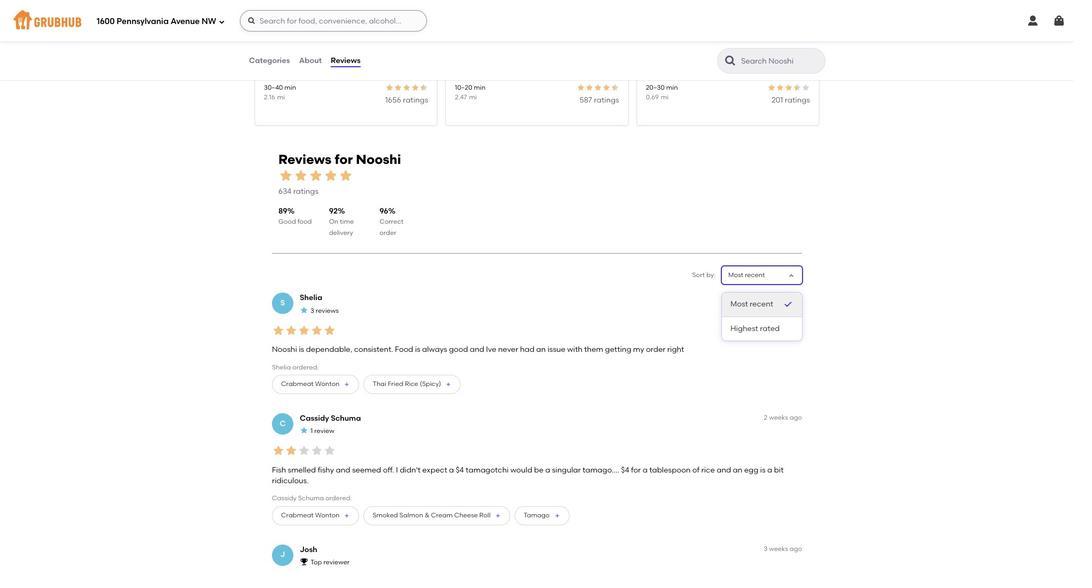 Task type: locate. For each thing, give the bounding box(es) containing it.
tamagotchi
[[466, 466, 509, 475]]

off.
[[383, 466, 394, 475]]

star icon image
[[386, 84, 394, 92], [394, 84, 403, 92], [403, 84, 411, 92], [411, 84, 420, 92], [420, 84, 428, 92], [420, 84, 428, 92], [577, 84, 585, 92], [585, 84, 594, 92], [594, 84, 602, 92], [602, 84, 611, 92], [611, 84, 619, 92], [611, 84, 619, 92], [768, 84, 776, 92], [776, 84, 785, 92], [785, 84, 793, 92], [793, 84, 802, 92], [793, 84, 802, 92], [802, 84, 810, 92], [279, 168, 294, 183], [294, 168, 308, 183], [308, 168, 323, 183], [323, 168, 338, 183], [338, 168, 353, 183], [300, 306, 308, 315], [272, 324, 285, 337], [285, 324, 298, 337], [298, 324, 311, 337], [311, 324, 323, 337], [323, 324, 336, 337], [300, 427, 308, 435], [272, 445, 285, 458], [285, 445, 298, 458], [298, 445, 311, 458], [311, 445, 323, 458], [323, 445, 336, 458]]

rated
[[760, 324, 780, 333]]

1 mi from the left
[[277, 93, 285, 101]]

ratings right 634
[[293, 187, 319, 196]]

0 horizontal spatial schuma
[[298, 495, 324, 503]]

plus icon image right roll
[[495, 513, 501, 519]]

order
[[380, 229, 397, 237], [646, 345, 666, 355]]

correct
[[380, 218, 404, 226]]

caret down icon image
[[787, 271, 796, 280]]

min right 10–20
[[474, 84, 486, 92]]

1 min from the left
[[285, 84, 296, 92]]

0 vertical spatial reviews
[[331, 56, 361, 65]]

an right had
[[537, 345, 546, 355]]

crabmeat
[[281, 381, 314, 388], [281, 512, 314, 520]]

top
[[311, 559, 322, 567]]

for
[[335, 152, 353, 167], [631, 466, 641, 475]]

svg image
[[1027, 14, 1040, 27], [1053, 14, 1066, 27], [218, 18, 225, 25]]

1 horizontal spatial for
[[631, 466, 641, 475]]

96
[[380, 207, 388, 216]]

1 left the week
[[768, 294, 771, 301]]

1 ago from the top
[[790, 294, 802, 301]]

reviews up 634 ratings
[[279, 152, 332, 167]]

order right my
[[646, 345, 666, 355]]

crabmeat wonton button for dependable,
[[272, 375, 360, 394]]

0 vertical spatial wonton
[[315, 381, 340, 388]]

cassidy up 1 review
[[300, 414, 329, 423]]

ordered:
[[293, 364, 319, 371], [326, 495, 352, 503]]

shelia for shelia ordered:
[[272, 364, 291, 371]]

min
[[285, 84, 296, 92], [474, 84, 486, 92], [667, 84, 678, 92]]

trophy icon image
[[300, 558, 308, 567]]

1 horizontal spatial schuma
[[331, 414, 361, 423]]

schuma for cassidy  schuma
[[331, 414, 361, 423]]

shelia
[[300, 294, 322, 303], [272, 364, 291, 371]]

tablespoon
[[650, 466, 691, 475]]

nw
[[202, 16, 216, 26]]

schuma down ridiculous.
[[298, 495, 324, 503]]

wonton up cassidy  schuma
[[315, 381, 340, 388]]

plus icon image inside tamago 'button'
[[554, 513, 561, 519]]

mi inside 10–20 min 2.47 mi
[[469, 93, 477, 101]]

1 left review
[[311, 428, 313, 435]]

search icon image
[[724, 55, 737, 67]]

0 horizontal spatial nooshi
[[272, 345, 297, 355]]

food
[[395, 345, 413, 355]]

1 vertical spatial order
[[646, 345, 666, 355]]

min inside 10–20 min 2.47 mi
[[474, 84, 486, 92]]

weeks
[[769, 414, 789, 422], [769, 546, 789, 553]]

cassidy for cassidy  schuma ordered:
[[272, 495, 297, 503]]

1 horizontal spatial an
[[733, 466, 743, 475]]

recent
[[745, 272, 765, 279], [750, 300, 774, 309]]

crabmeat down cassidy  schuma ordered:
[[281, 512, 314, 520]]

1 horizontal spatial order
[[646, 345, 666, 355]]

schuma up review
[[331, 414, 361, 423]]

1 vertical spatial weeks
[[769, 546, 789, 553]]

a right 'be'
[[546, 466, 550, 475]]

1 vertical spatial schuma
[[298, 495, 324, 503]]

ihop logo image
[[256, 0, 437, 66]]

3 mi from the left
[[661, 93, 669, 101]]

nooshi up 96
[[356, 152, 401, 167]]

mi inside 30–40 min 2.16 mi
[[277, 93, 285, 101]]

recent up highest rated
[[750, 300, 774, 309]]

1 horizontal spatial mi
[[469, 93, 477, 101]]

is inside fish smelled fishy and seemed off. i didn't expect a $4 tamagotchi would be a singular tamago.... $4 for a tablespoon of rice and an egg is a bit ridiculous.
[[761, 466, 766, 475]]

10–20 min 2.47 mi
[[455, 84, 486, 101]]

reviews
[[331, 56, 361, 65], [279, 152, 332, 167]]

1 crabmeat wonton from the top
[[281, 381, 340, 388]]

most
[[729, 272, 744, 279], [731, 300, 748, 309]]

1 vertical spatial crabmeat wonton button
[[272, 507, 360, 526]]

3 ago from the top
[[790, 546, 802, 553]]

wonton
[[315, 381, 340, 388], [315, 512, 340, 520]]

for left 'tablespoon'
[[631, 466, 641, 475]]

schuma for cassidy  schuma ordered:
[[298, 495, 324, 503]]

2 horizontal spatial and
[[717, 466, 731, 475]]

my
[[633, 345, 645, 355]]

(spicy)
[[420, 381, 441, 388]]

0 vertical spatial weeks
[[769, 414, 789, 422]]

2 crabmeat wonton from the top
[[281, 512, 340, 520]]

smoked
[[373, 512, 398, 520]]

1 vertical spatial cassidy
[[272, 495, 297, 503]]

0 horizontal spatial an
[[537, 345, 546, 355]]

a right expect
[[449, 466, 454, 475]]

2 crabmeat from the top
[[281, 512, 314, 520]]

1 vertical spatial ordered:
[[326, 495, 352, 503]]

ordered: down dependable,
[[293, 364, 319, 371]]

1 vertical spatial for
[[631, 466, 641, 475]]

plus icon image left smoked
[[344, 513, 350, 519]]

1 vertical spatial ago
[[790, 414, 802, 422]]

reviews for reviews
[[331, 56, 361, 65]]

0 horizontal spatial 3
[[311, 307, 314, 315]]

1 horizontal spatial shelia
[[300, 294, 322, 303]]

0 vertical spatial recent
[[745, 272, 765, 279]]

crabmeat down shelia ordered:
[[281, 381, 314, 388]]

2 $4 from the left
[[621, 466, 630, 475]]

ratings for 587 ratings
[[594, 96, 619, 105]]

is right food
[[415, 345, 421, 355]]

1 horizontal spatial 1
[[768, 294, 771, 301]]

1 horizontal spatial min
[[474, 84, 486, 92]]

$4
[[456, 466, 464, 475], [621, 466, 630, 475]]

min right 20–30 at the right
[[667, 84, 678, 92]]

1 vertical spatial crabmeat
[[281, 512, 314, 520]]

getting
[[605, 345, 632, 355]]

0 vertical spatial cassidy
[[300, 414, 329, 423]]

recent up most recent option
[[745, 272, 765, 279]]

thai fried rice (spicy) button
[[364, 375, 461, 394]]

plus icon image inside smoked salmon & cream cheese roll button
[[495, 513, 501, 519]]

2 weeks from the top
[[769, 546, 789, 553]]

2 horizontal spatial min
[[667, 84, 678, 92]]

crabmeat wonton down shelia ordered:
[[281, 381, 340, 388]]

an left egg
[[733, 466, 743, 475]]

always
[[422, 345, 447, 355]]

2 vertical spatial ago
[[790, 546, 802, 553]]

96 correct order
[[380, 207, 404, 237]]

0 vertical spatial 3
[[311, 307, 314, 315]]

most inside option
[[731, 300, 748, 309]]

2 min from the left
[[474, 84, 486, 92]]

cream
[[431, 512, 453, 520]]

0 vertical spatial for
[[335, 152, 353, 167]]

crabmeat wonton for is
[[281, 381, 340, 388]]

0 horizontal spatial cassidy
[[272, 495, 297, 503]]

singular
[[552, 466, 581, 475]]

0 horizontal spatial shelia
[[272, 364, 291, 371]]

cheese
[[454, 512, 478, 520]]

mi inside 20–30 min 0.69 mi
[[661, 93, 669, 101]]

ratings right 1656
[[403, 96, 428, 105]]

an inside fish smelled fishy and seemed off. i didn't expect a $4 tamagotchi would be a singular tamago.... $4 for a tablespoon of rice and an egg is a bit ridiculous.
[[733, 466, 743, 475]]

1 vertical spatial wonton
[[315, 512, 340, 520]]

10–20
[[455, 84, 473, 92]]

0 vertical spatial ago
[[790, 294, 802, 301]]

1 vertical spatial reviews
[[279, 152, 332, 167]]

0 vertical spatial 1
[[768, 294, 771, 301]]

crabmeat for smelled
[[281, 512, 314, 520]]

fish
[[272, 466, 286, 475]]

89
[[279, 207, 288, 216]]

most recent up most recent option
[[729, 272, 765, 279]]

crabmeat wonton button down shelia ordered:
[[272, 375, 360, 394]]

most right by:
[[729, 272, 744, 279]]

expect
[[423, 466, 447, 475]]

1 vertical spatial 1
[[311, 428, 313, 435]]

had
[[520, 345, 535, 355]]

1 vertical spatial recent
[[750, 300, 774, 309]]

&pizza (h street) logo image
[[447, 0, 628, 66]]

subscription pass image up 10–20
[[455, 70, 466, 79]]

1 vertical spatial 3
[[764, 546, 768, 553]]

and right fishy
[[336, 466, 350, 475]]

ratings right 587 at the top right of page
[[594, 96, 619, 105]]

0 vertical spatial shelia
[[300, 294, 322, 303]]

1 horizontal spatial cassidy
[[300, 414, 329, 423]]

0.69
[[646, 93, 659, 101]]

and right rice
[[717, 466, 731, 475]]

reviews inside button
[[331, 56, 361, 65]]

plus icon image
[[344, 382, 350, 388], [446, 382, 452, 388], [344, 513, 350, 519], [495, 513, 501, 519], [554, 513, 561, 519]]

by:
[[707, 272, 716, 279]]

3 a from the left
[[643, 466, 648, 475]]

dependable,
[[306, 345, 352, 355]]

2 subscription pass image from the left
[[455, 70, 466, 79]]

2 crabmeat wonton button from the top
[[272, 507, 360, 526]]

0 vertical spatial nooshi
[[356, 152, 401, 167]]

subscription pass image
[[264, 70, 275, 79], [455, 70, 466, 79]]

a left 'tablespoon'
[[643, 466, 648, 475]]

0 horizontal spatial mi
[[277, 93, 285, 101]]

schuma
[[331, 414, 361, 423], [298, 495, 324, 503]]

cassidy
[[300, 414, 329, 423], [272, 495, 297, 503]]

most recent up highest rated
[[731, 300, 774, 309]]

ridiculous.
[[272, 477, 309, 486]]

top reviewer
[[311, 559, 350, 567]]

0 horizontal spatial 1
[[311, 428, 313, 435]]

subscription pass image up 30–40 at the top of page
[[264, 70, 275, 79]]

min for 587 ratings
[[474, 84, 486, 92]]

1 crabmeat wonton button from the top
[[272, 375, 360, 394]]

0 horizontal spatial is
[[299, 345, 304, 355]]

92 on time delivery
[[329, 207, 354, 237]]

min right 30–40 at the top of page
[[285, 84, 296, 92]]

bit
[[774, 466, 784, 475]]

crabmeat wonton down cassidy  schuma ordered:
[[281, 512, 340, 520]]

ratings
[[403, 96, 428, 105], [594, 96, 619, 105], [785, 96, 810, 105], [293, 187, 319, 196]]

3 for 3 reviews
[[311, 307, 314, 315]]

ratings right 201
[[785, 96, 810, 105]]

1 horizontal spatial $4
[[621, 466, 630, 475]]

min inside 30–40 min 2.16 mi
[[285, 84, 296, 92]]

1 horizontal spatial 3
[[764, 546, 768, 553]]

an
[[537, 345, 546, 355], [733, 466, 743, 475]]

0 horizontal spatial ordered:
[[293, 364, 319, 371]]

ago for nooshi is dependable, consistent. food is always good and ive never had an issue with them getting my order right
[[790, 294, 802, 301]]

1 $4 from the left
[[456, 466, 464, 475]]

1 wonton from the top
[[315, 381, 340, 388]]

89 good food
[[279, 207, 312, 226]]

plus icon image right tamago
[[554, 513, 561, 519]]

plus icon image for crabmeat wonton button related to fishy
[[344, 513, 350, 519]]

most up the highest
[[731, 300, 748, 309]]

1 vertical spatial most
[[731, 300, 748, 309]]

reviews for nooshi
[[279, 152, 401, 167]]

ratings for 1656 ratings
[[403, 96, 428, 105]]

2 horizontal spatial mi
[[661, 93, 669, 101]]

min for 201 ratings
[[667, 84, 678, 92]]

min for 1656 ratings
[[285, 84, 296, 92]]

1 vertical spatial an
[[733, 466, 743, 475]]

1 for 1 review
[[311, 428, 313, 435]]

0 vertical spatial most
[[729, 272, 744, 279]]

plus icon image right (spicy)
[[446, 382, 452, 388]]

1 vertical spatial most recent
[[731, 300, 774, 309]]

is up shelia ordered:
[[299, 345, 304, 355]]

3 reviews
[[311, 307, 339, 315]]

2 horizontal spatial is
[[761, 466, 766, 475]]

2 ago from the top
[[790, 414, 802, 422]]

mi right 2.47
[[469, 93, 477, 101]]

plus icon image for tamago 'button'
[[554, 513, 561, 519]]

3 min from the left
[[667, 84, 678, 92]]

0 vertical spatial crabmeat wonton button
[[272, 375, 360, 394]]

order down "correct"
[[380, 229, 397, 237]]

1 for 1 week ago
[[768, 294, 771, 301]]

plus icon image inside thai fried rice (spicy) button
[[446, 382, 452, 388]]

reviews right the about
[[331, 56, 361, 65]]

$4 right expect
[[456, 466, 464, 475]]

1 weeks from the top
[[769, 414, 789, 422]]

1 vertical spatial crabmeat wonton
[[281, 512, 340, 520]]

nooshi
[[356, 152, 401, 167], [272, 345, 297, 355]]

wonton down cassidy  schuma ordered:
[[315, 512, 340, 520]]

crabmeat for is
[[281, 381, 314, 388]]

with
[[568, 345, 583, 355]]

0 vertical spatial order
[[380, 229, 397, 237]]

min inside 20–30 min 0.69 mi
[[667, 84, 678, 92]]

1
[[768, 294, 771, 301], [311, 428, 313, 435]]

20–30 min 0.69 mi
[[646, 84, 678, 101]]

seemed
[[352, 466, 381, 475]]

1 horizontal spatial subscription pass image
[[455, 70, 466, 79]]

0 horizontal spatial subscription pass image
[[264, 70, 275, 79]]

1 vertical spatial shelia
[[272, 364, 291, 371]]

$4 right tamago....
[[621, 466, 630, 475]]

ordered: down fishy
[[326, 495, 352, 503]]

cassidy down ridiculous.
[[272, 495, 297, 503]]

92
[[329, 207, 338, 216]]

0 vertical spatial an
[[537, 345, 546, 355]]

reviews for reviews for nooshi
[[279, 152, 332, 167]]

a left the bit at the bottom of the page
[[768, 466, 773, 475]]

plus icon image left thai
[[344, 382, 350, 388]]

0 horizontal spatial order
[[380, 229, 397, 237]]

2 horizontal spatial svg image
[[1053, 14, 1066, 27]]

is right egg
[[761, 466, 766, 475]]

0 horizontal spatial min
[[285, 84, 296, 92]]

for up 92
[[335, 152, 353, 167]]

2.16
[[264, 93, 275, 101]]

mi for 587 ratings
[[469, 93, 477, 101]]

1 crabmeat from the top
[[281, 381, 314, 388]]

nooshi up shelia ordered:
[[272, 345, 297, 355]]

2 wonton from the top
[[315, 512, 340, 520]]

mi right 0.69
[[661, 93, 669, 101]]

0 horizontal spatial $4
[[456, 466, 464, 475]]

0 vertical spatial schuma
[[331, 414, 361, 423]]

mi right '2.16'
[[277, 93, 285, 101]]

and left ive
[[470, 345, 484, 355]]

ratings for 201 ratings
[[785, 96, 810, 105]]

crabmeat wonton button
[[272, 375, 360, 394], [272, 507, 360, 526]]

about button
[[299, 42, 322, 80]]

0 vertical spatial crabmeat
[[281, 381, 314, 388]]

2 mi from the left
[[469, 93, 477, 101]]

crabmeat wonton button down cassidy  schuma ordered:
[[272, 507, 360, 526]]

Search Nooshi search field
[[740, 56, 822, 66]]

is
[[299, 345, 304, 355], [415, 345, 421, 355], [761, 466, 766, 475]]

0 vertical spatial crabmeat wonton
[[281, 381, 340, 388]]



Task type: describe. For each thing, give the bounding box(es) containing it.
201 ratings
[[772, 96, 810, 105]]

tamago button
[[515, 507, 570, 526]]

1 subscription pass image from the left
[[264, 70, 275, 79]]

salmon
[[400, 512, 423, 520]]

mi for 1656 ratings
[[277, 93, 285, 101]]

for inside fish smelled fishy and seemed off. i didn't expect a $4 tamagotchi would be a singular tamago.... $4 for a tablespoon of rice and an egg is a bit ridiculous.
[[631, 466, 641, 475]]

crabmeat wonton button for fishy
[[272, 507, 360, 526]]

fishy
[[318, 466, 334, 475]]

c
[[280, 419, 286, 429]]

cassidy  schuma ordered:
[[272, 495, 352, 503]]

shelia ordered:
[[272, 364, 319, 371]]

them
[[585, 345, 604, 355]]

never
[[498, 345, 519, 355]]

about
[[299, 56, 322, 65]]

sort
[[693, 272, 705, 279]]

1 vertical spatial nooshi
[[272, 345, 297, 355]]

rice
[[702, 466, 715, 475]]

1656 ratings
[[385, 96, 428, 105]]

Search for food, convenience, alcohol... search field
[[240, 10, 427, 32]]

1600
[[97, 16, 115, 26]]

ihop link
[[264, 56, 428, 68]]

plus icon image for dependable, crabmeat wonton button
[[344, 382, 350, 388]]

reviewer
[[324, 559, 350, 567]]

1 horizontal spatial nooshi
[[356, 152, 401, 167]]

4 a from the left
[[768, 466, 773, 475]]

1600 pennsylvania avenue nw
[[97, 16, 216, 26]]

order inside 96 correct order
[[380, 229, 397, 237]]

tamago
[[524, 512, 550, 520]]

categories
[[249, 56, 290, 65]]

3 weeks ago
[[764, 546, 802, 553]]

check icon image
[[783, 300, 794, 310]]

on
[[329, 218, 338, 226]]

didn't
[[400, 466, 421, 475]]

reviews button
[[330, 42, 361, 80]]

2 a from the left
[[546, 466, 550, 475]]

fried
[[388, 381, 404, 388]]

week
[[772, 294, 789, 301]]

2.47
[[455, 93, 467, 101]]

delivery
[[329, 229, 353, 237]]

mi for 201 ratings
[[661, 93, 669, 101]]

plus icon image for smoked salmon & cream cheese roll button
[[495, 513, 501, 519]]

ago for fish smelled fishy and seemed off. i didn't expect a $4 tamagotchi would be a singular tamago.... $4 for a tablespoon of rice and an egg is a bit ridiculous.
[[790, 414, 802, 422]]

most inside sort by: field
[[729, 272, 744, 279]]

weeks for josh
[[769, 546, 789, 553]]

0 vertical spatial ordered:
[[293, 364, 319, 371]]

egg
[[745, 466, 759, 475]]

1 horizontal spatial ordered:
[[326, 495, 352, 503]]

634
[[279, 187, 292, 196]]

rice
[[405, 381, 418, 388]]

be
[[534, 466, 544, 475]]

ihop
[[264, 56, 286, 66]]

thai fried rice (spicy)
[[373, 381, 441, 388]]

would
[[511, 466, 533, 475]]

0 horizontal spatial and
[[336, 466, 350, 475]]

587
[[580, 96, 592, 105]]

587 ratings
[[580, 96, 619, 105]]

cassidy for cassidy  schuma
[[300, 414, 329, 423]]

3 for 3 weeks ago
[[764, 546, 768, 553]]

tamago....
[[583, 466, 620, 475]]

j
[[280, 551, 285, 560]]

most recent inside option
[[731, 300, 774, 309]]

0 horizontal spatial svg image
[[218, 18, 225, 25]]

main navigation navigation
[[0, 0, 1075, 42]]

ive
[[486, 345, 497, 355]]

roll
[[480, 512, 491, 520]]

smoked salmon & cream cheese roll
[[373, 512, 491, 520]]

ratings for 634 ratings
[[293, 187, 319, 196]]

Sort by: field
[[729, 271, 765, 280]]

subscription pass image
[[646, 70, 657, 79]]

201
[[772, 96, 783, 105]]

time
[[340, 218, 354, 226]]

s
[[281, 299, 285, 308]]

2
[[764, 414, 768, 422]]

0 vertical spatial most recent
[[729, 272, 765, 279]]

svg image
[[247, 17, 256, 25]]

most recent option
[[722, 293, 802, 317]]

30–40
[[264, 84, 283, 92]]

thai
[[373, 381, 386, 388]]

2 weeks ago
[[764, 414, 802, 422]]

wonton for fishy
[[315, 512, 340, 520]]

avenue
[[171, 16, 200, 26]]

good
[[449, 345, 468, 355]]

plus icon image for thai fried rice (spicy) button
[[446, 382, 452, 388]]

634 ratings
[[279, 187, 319, 196]]

of
[[693, 466, 700, 475]]

smoked salmon & cream cheese roll button
[[364, 507, 511, 526]]

recent inside sort by: field
[[745, 272, 765, 279]]

1 horizontal spatial svg image
[[1027, 14, 1040, 27]]

sort by:
[[693, 272, 716, 279]]

highest
[[731, 324, 759, 333]]

categories button
[[249, 42, 291, 80]]

food
[[298, 218, 312, 226]]

smelled
[[288, 466, 316, 475]]

1 horizontal spatial and
[[470, 345, 484, 355]]

wonton for dependable,
[[315, 381, 340, 388]]

p.f. chang's  logo image
[[638, 0, 819, 66]]

1 review
[[311, 428, 335, 435]]

0 horizontal spatial for
[[335, 152, 353, 167]]

josh
[[300, 546, 318, 555]]

issue
[[548, 345, 566, 355]]

1 a from the left
[[449, 466, 454, 475]]

reviews
[[316, 307, 339, 315]]

1 week ago
[[768, 294, 802, 301]]

shelia for shelia
[[300, 294, 322, 303]]

crabmeat wonton for smelled
[[281, 512, 340, 520]]

nooshi is dependable, consistent. food is always good and ive never had an issue with them getting my order right
[[272, 345, 685, 355]]

right
[[668, 345, 685, 355]]

review
[[314, 428, 335, 435]]

weeks for cassidy  schuma
[[769, 414, 789, 422]]

&
[[425, 512, 430, 520]]

1 horizontal spatial is
[[415, 345, 421, 355]]

good
[[279, 218, 296, 226]]

cassidy  schuma
[[300, 414, 361, 423]]

consistent.
[[354, 345, 393, 355]]

pennsylvania
[[117, 16, 169, 26]]

recent inside option
[[750, 300, 774, 309]]



Task type: vqa. For each thing, say whether or not it's contained in the screenshot.
schuma to the top
yes



